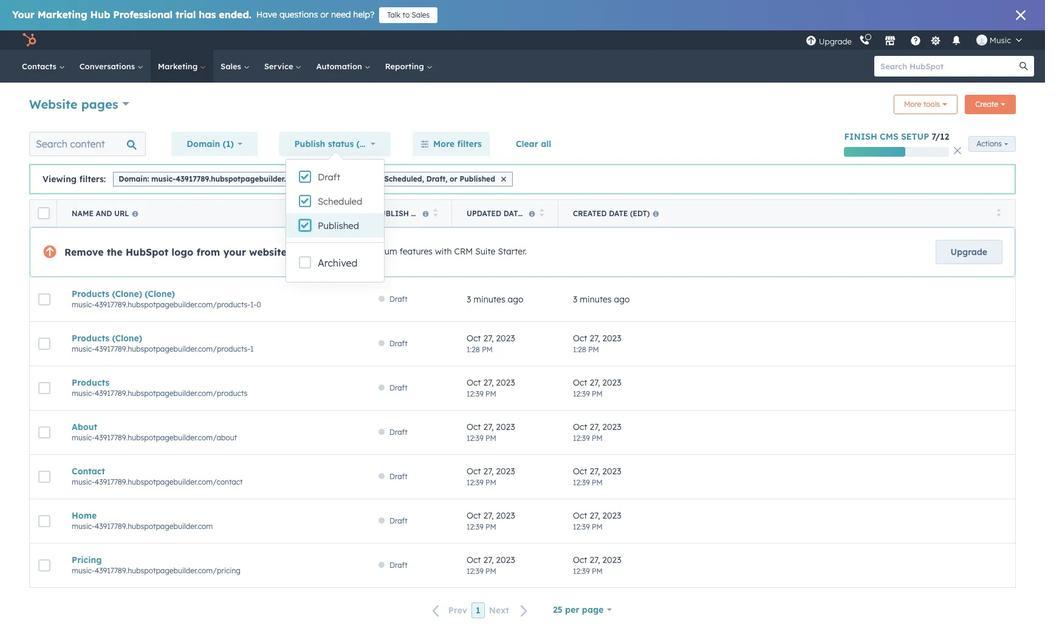 Task type: vqa. For each thing, say whether or not it's contained in the screenshot.


Task type: describe. For each thing, give the bounding box(es) containing it.
music- inside products (clone) music-43917789.hubspotpagebuilder.com/products-1
[[72, 345, 95, 354]]

draft for 43917789.hubspotpagebuilder.com/about
[[390, 428, 407, 437]]

sales inside button
[[412, 10, 430, 19]]

music- for products
[[72, 389, 95, 398]]

or inside publish status filter: element
[[450, 174, 457, 183]]

(3)
[[356, 139, 368, 149]]

prev
[[448, 605, 467, 616]]

status:
[[358, 174, 382, 183]]

products was updated on oct 27, 2023 element
[[467, 377, 544, 400]]

reporting link
[[378, 50, 440, 83]]

close image inside publish status filter: element
[[501, 177, 506, 181]]

draft for 43917789.hubspotpagebuilder.com
[[390, 516, 407, 526]]

website pages
[[29, 96, 118, 112]]

oct 27, 2023 12:39 pm for the products was updated on oct 27, 2023 'element'
[[467, 377, 515, 398]]

1 inside button
[[476, 605, 480, 616]]

website
[[249, 246, 287, 258]]

name
[[72, 209, 94, 218]]

url
[[114, 209, 129, 218]]

home music-43917789.hubspotpagebuilder.com
[[72, 510, 213, 531]]

marketing link
[[151, 50, 213, 83]]

43917789.hubspotpagebuilder.com/contact
[[95, 478, 243, 487]]

conversations link
[[72, 50, 151, 83]]

to
[[403, 10, 410, 19]]

(clone) down hubspot
[[145, 289, 175, 300]]

sales link
[[213, 50, 257, 83]]

1 button
[[472, 603, 485, 619]]

conversations
[[79, 61, 137, 71]]

2023 for products (clone) was updated on oct 27, 2023 element
[[496, 333, 515, 344]]

2 ago from the left
[[614, 294, 630, 305]]

0 horizontal spatial marketing
[[38, 9, 87, 21]]

press to sort. element for name and url
[[342, 208, 346, 218]]

2 3 from the left
[[573, 294, 578, 305]]

draft for 43917789.hubspotpagebuilder.com/pricing
[[390, 561, 407, 570]]

oct 27, 2023 12:39 pm for about was created on oct 27, 2023 at 12:39 pm element
[[573, 421, 621, 443]]

updated
[[467, 209, 501, 218]]

greg robinson image
[[976, 35, 987, 46]]

remove the hubspot logo from your website pages.
[[64, 246, 322, 258]]

trial
[[176, 9, 196, 21]]

talk
[[387, 10, 401, 19]]

features
[[400, 246, 433, 257]]

marketplaces button
[[877, 30, 903, 50]]

notifications image
[[951, 36, 962, 47]]

2023 for "home was updated on oct 27, 2023" element
[[496, 510, 515, 521]]

2023 for pricing was created on oct 27, 2023 at 12:39 pm element
[[602, 554, 621, 565]]

suite
[[475, 246, 496, 257]]

help?
[[353, 9, 374, 20]]

service
[[264, 61, 296, 71]]

about
[[72, 422, 97, 433]]

settings link
[[928, 34, 944, 46]]

updated date (edt) button
[[452, 200, 558, 227]]

unlock premium features with crm suite starter.
[[332, 246, 527, 257]]

pm inside the 'products was created on oct 27, 2023 at 12:39 pm' element
[[592, 389, 603, 398]]

oct 27, 2023 1:28 pm for products (clone) was updated on oct 27, 2023 element
[[467, 333, 515, 354]]

finish cms setup progress bar
[[844, 147, 905, 157]]

2 minutes from the left
[[580, 294, 612, 305]]

search button
[[1014, 56, 1034, 77]]

about was created on oct 27, 2023 at 12:39 pm element
[[573, 421, 1001, 444]]

page
[[582, 605, 604, 616]]

2023 for contact was updated on oct 27, 2023 'element'
[[496, 466, 515, 477]]

1 vertical spatial scheduled
[[318, 196, 362, 207]]

0 vertical spatial upgrade
[[819, 36, 852, 46]]

products (clone) (clone) link
[[72, 289, 346, 300]]

more for more filters
[[433, 139, 455, 149]]

1 inside products (clone) music-43917789.hubspotpagebuilder.com/products-1
[[250, 345, 254, 354]]

2023 for about was updated on oct 27, 2023 element
[[496, 421, 515, 432]]

12
[[940, 131, 949, 142]]

website
[[29, 96, 77, 112]]

2023 for the 'products was created on oct 27, 2023 at 12:39 pm' element
[[602, 377, 621, 388]]

43917789.hubspotpagebuilder.com/about
[[95, 433, 237, 442]]

search image
[[1020, 62, 1028, 70]]

have
[[256, 9, 277, 20]]

43917789.hubspotpagebuilder.com for domain:
[[176, 174, 301, 183]]

2 1:28 from the left
[[573, 345, 586, 354]]

12:39 inside about was created on oct 27, 2023 at 12:39 pm element
[[573, 434, 590, 443]]

created date (edt) button
[[558, 200, 1015, 227]]

43917789.hubspotpagebuilder.com for home
[[95, 522, 213, 531]]

publish for publish status: scheduled , draft , or published
[[329, 174, 356, 183]]

products for products (clone) (clone)
[[72, 289, 109, 300]]

publish status button
[[361, 200, 452, 227]]

products (clone) link
[[72, 333, 346, 344]]

oct 27, 2023 12:39 pm for the 'products was created on oct 27, 2023 at 12:39 pm' element
[[573, 377, 621, 398]]

products (clone) was created on oct 27, 2023 at 1:28 pm element
[[573, 333, 1001, 355]]

press to sort. image for publish status
[[433, 208, 438, 217]]

help button
[[905, 30, 926, 50]]

1 ago from the left
[[508, 294, 524, 305]]

finish cms setup button
[[844, 131, 929, 142]]

name and url button
[[57, 200, 361, 227]]

draft for music-
[[390, 339, 407, 348]]

7
[[932, 131, 935, 142]]

domain:
[[119, 174, 149, 183]]

domain: music-43917789.hubspotpagebuilder.com
[[119, 174, 301, 183]]

filters
[[457, 139, 482, 149]]

products for products
[[72, 377, 109, 388]]

oct 27, 2023 1:28 pm for "products (clone) was created on oct 27, 2023 at 1:28 pm" element
[[573, 333, 621, 354]]

home link
[[72, 510, 346, 521]]

with
[[435, 246, 452, 257]]

(clone) for products (clone)
[[112, 333, 142, 344]]

12:39 inside the products was updated on oct 27, 2023 'element'
[[467, 389, 484, 398]]

upgrade link
[[936, 240, 1003, 264]]

Search content search field
[[29, 132, 146, 156]]

43917789.hubspotpagebuilder.com/products- inside products (clone) music-43917789.hubspotpagebuilder.com/products-1
[[95, 345, 250, 354]]

music- for contact
[[72, 478, 95, 487]]

publish status (3) button
[[286, 132, 384, 156]]

43917789.hubspotpagebuilder.com/pricing
[[95, 566, 241, 575]]

about was updated on oct 27, 2023 element
[[467, 421, 544, 444]]

prev button
[[425, 603, 472, 619]]

pm inside contact was updated on oct 27, 2023 'element'
[[486, 478, 496, 487]]

publish for publish status (3)
[[294, 139, 325, 149]]

music
[[990, 35, 1011, 45]]

next
[[489, 605, 509, 616]]

pm inside about was updated on oct 27, 2023 element
[[486, 434, 496, 443]]

remove
[[64, 246, 104, 258]]

products (clone) music-43917789.hubspotpagebuilder.com/products-1
[[72, 333, 254, 354]]

your
[[12, 9, 35, 21]]

1 3 from the left
[[467, 294, 471, 305]]

(1)
[[223, 139, 234, 149]]

contacts
[[22, 61, 59, 71]]

domain (1)
[[187, 139, 234, 149]]

need
[[331, 9, 351, 20]]

products for products (clone)
[[72, 333, 109, 344]]

created date (edt)
[[573, 209, 650, 218]]

service link
[[257, 50, 309, 83]]

draft for (clone)
[[390, 295, 407, 304]]

contact music-43917789.hubspotpagebuilder.com/contact
[[72, 466, 243, 487]]

products music-43917789.hubspotpagebuilder.com/products
[[72, 377, 248, 398]]

oct 27, 2023 12:39 pm for contact was updated on oct 27, 2023 'element'
[[467, 466, 515, 487]]

music- for about
[[72, 433, 95, 442]]

press to sort. image for name and url
[[342, 208, 346, 217]]

close image for have questions or need help?
[[1016, 10, 1026, 20]]

pm inside "products (clone) was created on oct 27, 2023 at 1:28 pm" element
[[588, 345, 599, 354]]

contact link
[[72, 466, 346, 477]]

and
[[96, 209, 112, 218]]

pricing was updated on oct 27, 2023 element
[[467, 554, 544, 577]]

home
[[72, 510, 97, 521]]

oct 27, 2023 12:39 pm for "home was updated on oct 27, 2023" element
[[467, 510, 515, 531]]

press to sort. element for publish status
[[433, 208, 438, 218]]

more filters button
[[413, 132, 490, 156]]

unlock
[[332, 246, 359, 257]]

2023 for home was created on oct 27, 2023 at 12:39 pm element
[[602, 510, 621, 521]]

pages
[[81, 96, 118, 112]]

12:39 inside home was created on oct 27, 2023 at 12:39 pm element
[[573, 522, 590, 531]]

marketplaces image
[[885, 36, 896, 47]]

more filters
[[433, 139, 482, 149]]

reporting
[[385, 61, 426, 71]]



Task type: locate. For each thing, give the bounding box(es) containing it.
1 horizontal spatial 3 minutes ago
[[573, 294, 630, 305]]

status for publish status
[[411, 209, 439, 218]]

draft for 43917789.hubspotpagebuilder.com/products
[[390, 383, 407, 393]]

oct 27, 2023 12:39 pm inside home was created on oct 27, 2023 at 12:39 pm element
[[573, 510, 621, 531]]

0 horizontal spatial published
[[318, 220, 359, 232]]

(edt) inside button
[[525, 209, 544, 218]]

list box containing draft
[[286, 160, 384, 242]]

43917789.hubspotpagebuilder.com down (1)
[[176, 174, 301, 183]]

0 vertical spatial status
[[328, 139, 354, 149]]

1 date from the left
[[504, 209, 523, 218]]

43917789.hubspotpagebuilder.com inside the domain filter: element
[[176, 174, 301, 183]]

1 products from the top
[[72, 289, 109, 300]]

notifications button
[[946, 30, 967, 50]]

0 horizontal spatial sales
[[221, 61, 243, 71]]

2 , from the left
[[445, 174, 447, 183]]

menu containing music
[[804, 30, 1031, 50]]

1 horizontal spatial upgrade
[[951, 247, 987, 258]]

0 vertical spatial sales
[[412, 10, 430, 19]]

or left the need
[[320, 9, 329, 20]]

oct 27, 2023 1:28 pm inside "products (clone) was created on oct 27, 2023 at 1:28 pm" element
[[573, 333, 621, 354]]

pm inside products (clone) was updated on oct 27, 2023 element
[[482, 345, 493, 354]]

0 vertical spatial scheduled
[[384, 174, 422, 183]]

1 horizontal spatial close image
[[501, 177, 506, 181]]

close image up music popup button
[[1016, 10, 1026, 20]]

date for created
[[609, 209, 628, 218]]

professional
[[113, 9, 173, 21]]

pm inside contact was created on oct 27, 2023 at 12:39 pm element
[[592, 478, 603, 487]]

close image up updated date (edt) button in the top of the page
[[501, 177, 506, 181]]

1 vertical spatial status
[[411, 209, 439, 218]]

12:39 inside about was updated on oct 27, 2023 element
[[467, 434, 484, 443]]

press to sort. element down publish status filter: element
[[433, 208, 438, 218]]

1 horizontal spatial publish
[[329, 174, 356, 183]]

upgrade
[[819, 36, 852, 46], [951, 247, 987, 258]]

published inside publish status filter: element
[[460, 174, 495, 183]]

settings image
[[931, 36, 941, 46]]

1
[[250, 345, 254, 354], [476, 605, 480, 616]]

1 horizontal spatial oct 27, 2023 1:28 pm
[[573, 333, 621, 354]]

(clone) for products (clone) (clone)
[[112, 289, 142, 300]]

starter.
[[498, 246, 527, 257]]

calling icon image
[[859, 35, 870, 46]]

0 horizontal spatial minutes
[[474, 294, 505, 305]]

oct 27, 2023 12:39 pm inside about was created on oct 27, 2023 at 12:39 pm element
[[573, 421, 621, 443]]

actions button
[[969, 136, 1016, 152]]

0 horizontal spatial 1
[[250, 345, 254, 354]]

music button
[[969, 30, 1029, 50]]

12:39 inside pricing was created on oct 27, 2023 at 12:39 pm element
[[573, 567, 590, 576]]

0 horizontal spatial scheduled
[[318, 196, 362, 207]]

12:39 inside the 'products was created on oct 27, 2023 at 12:39 pm' element
[[573, 389, 590, 398]]

music- inside about music-43917789.hubspotpagebuilder.com/about
[[72, 433, 95, 442]]

press to sort. element for updated date (edt)
[[539, 208, 544, 218]]

filters:
[[79, 174, 106, 185]]

products inside products (clone) (clone) music-43917789.hubspotpagebuilder.com/products-1-0
[[72, 289, 109, 300]]

domain
[[187, 139, 220, 149]]

2 date from the left
[[609, 209, 628, 218]]

3
[[467, 294, 471, 305], [573, 294, 578, 305]]

create
[[975, 100, 998, 109]]

oct 27, 2023 12:39 pm for pricing was updated on oct 27, 2023 element
[[467, 554, 515, 576]]

music- inside pricing music-43917789.hubspotpagebuilder.com/pricing
[[72, 566, 95, 575]]

(edt) for created date (edt)
[[630, 209, 650, 218]]

create button
[[965, 95, 1016, 114]]

more tools
[[904, 100, 940, 109]]

0 horizontal spatial 1:28
[[467, 345, 480, 354]]

pricing music-43917789.hubspotpagebuilder.com/pricing
[[72, 555, 241, 575]]

domain filter: element
[[111, 171, 321, 186]]

oct 27, 2023 12:39 pm inside the 'products was created on oct 27, 2023 at 12:39 pm' element
[[573, 377, 621, 398]]

pm inside "home was updated on oct 27, 2023" element
[[486, 522, 496, 531]]

press to sort. image inside name and url button
[[342, 208, 346, 217]]

0 vertical spatial or
[[320, 9, 329, 20]]

scheduled inside publish status filter: element
[[384, 174, 422, 183]]

talk to sales
[[387, 10, 430, 19]]

press to sort. element for created date (edt)
[[996, 208, 1001, 218]]

2023 for "products (clone) was created on oct 27, 2023 at 1:28 pm" element
[[602, 333, 621, 344]]

contact was updated on oct 27, 2023 element
[[467, 466, 544, 488]]

1 horizontal spatial sales
[[412, 10, 430, 19]]

2 vertical spatial publish
[[376, 209, 409, 218]]

(edt) for updated date (edt)
[[525, 209, 544, 218]]

oct 27, 2023 12:39 pm inside pricing was created on oct 27, 2023 at 12:39 pm element
[[573, 554, 621, 576]]

ago
[[508, 294, 524, 305], [614, 294, 630, 305]]

sales right to
[[412, 10, 430, 19]]

oct 27, 2023 12:39 pm inside the products was updated on oct 27, 2023 'element'
[[467, 377, 515, 398]]

1 (edt) from the left
[[525, 209, 544, 218]]

1 1:28 from the left
[[467, 345, 480, 354]]

0 vertical spatial 43917789.hubspotpagebuilder.com/products-
[[95, 300, 250, 309]]

0 vertical spatial more
[[904, 100, 922, 109]]

publish left status:
[[329, 174, 356, 183]]

1 horizontal spatial ago
[[614, 294, 630, 305]]

(edt) inside "button"
[[630, 209, 650, 218]]

music- for domain:
[[151, 174, 176, 183]]

0 vertical spatial marketing
[[38, 9, 87, 21]]

products
[[72, 289, 109, 300], [72, 333, 109, 344], [72, 377, 109, 388]]

pagination navigation
[[425, 603, 535, 619]]

43917789.hubspotpagebuilder.com inside home music-43917789.hubspotpagebuilder.com
[[95, 522, 213, 531]]

0 vertical spatial products
[[72, 289, 109, 300]]

25 per page button
[[545, 598, 620, 622]]

draft inside list box
[[318, 171, 340, 183]]

43917789.hubspotpagebuilder.com/products- inside products (clone) (clone) music-43917789.hubspotpagebuilder.com/products-1-0
[[95, 300, 250, 309]]

1 vertical spatial publish
[[329, 174, 356, 183]]

date right updated
[[504, 209, 523, 218]]

more left the tools
[[904, 100, 922, 109]]

website pages button
[[29, 95, 129, 113]]

1 vertical spatial published
[[318, 220, 359, 232]]

oct 27, 2023 12:39 pm for pricing was created on oct 27, 2023 at 12:39 pm element
[[573, 554, 621, 576]]

press to sort. element inside created date (edt) "button"
[[996, 208, 1001, 218]]

press to sort. image inside updated date (edt) button
[[539, 208, 544, 217]]

sales
[[412, 10, 430, 19], [221, 61, 243, 71]]

(edt) up the starter.
[[525, 209, 544, 218]]

actions
[[977, 139, 1002, 148]]

1 vertical spatial marketing
[[158, 61, 200, 71]]

0 vertical spatial 1
[[250, 345, 254, 354]]

(clone) down products (clone) (clone) music-43917789.hubspotpagebuilder.com/products-1-0
[[112, 333, 142, 344]]

1:28 inside products (clone) was updated on oct 27, 2023 element
[[467, 345, 480, 354]]

pm inside pricing was updated on oct 27, 2023 element
[[486, 567, 496, 576]]

upgrade image
[[806, 36, 817, 46]]

setup
[[901, 131, 929, 142]]

1 oct 27, 2023 1:28 pm from the left
[[467, 333, 515, 354]]

published
[[460, 174, 495, 183], [318, 220, 359, 232]]

press to sort. element inside name and url button
[[342, 208, 346, 218]]

contact
[[72, 466, 105, 477]]

oct 27, 2023 12:39 pm for home was created on oct 27, 2023 at 12:39 pm element
[[573, 510, 621, 531]]

finish
[[844, 131, 877, 142]]

2 vertical spatial products
[[72, 377, 109, 388]]

2023 for about was created on oct 27, 2023 at 12:39 pm element
[[602, 421, 621, 432]]

more inside button
[[433, 139, 455, 149]]

marketing
[[38, 9, 87, 21], [158, 61, 200, 71]]

crm
[[454, 246, 473, 257]]

tools
[[924, 100, 940, 109]]

publish status: scheduled , draft , or published
[[329, 174, 495, 183]]

press to sort. image up unlock
[[342, 208, 346, 217]]

pm inside about was created on oct 27, 2023 at 12:39 pm element
[[592, 434, 603, 443]]

music-
[[151, 174, 176, 183], [72, 300, 95, 309], [72, 345, 95, 354], [72, 389, 95, 398], [72, 433, 95, 442], [72, 478, 95, 487], [72, 522, 95, 531], [72, 566, 95, 575]]

press to sort. element
[[342, 208, 346, 218], [433, 208, 438, 218], [539, 208, 544, 218], [996, 208, 1001, 218]]

2 43917789.hubspotpagebuilder.com/products- from the top
[[95, 345, 250, 354]]

pm inside home was created on oct 27, 2023 at 12:39 pm element
[[592, 522, 603, 531]]

1 horizontal spatial minutes
[[580, 294, 612, 305]]

oct 27, 2023 12:39 pm inside about was updated on oct 27, 2023 element
[[467, 421, 515, 443]]

close image
[[954, 147, 962, 154]]

music- inside contact music-43917789.hubspotpagebuilder.com/contact
[[72, 478, 95, 487]]

publish status
[[376, 209, 439, 218]]

43917789.hubspotpagebuilder.com/products
[[95, 389, 248, 398]]

oct 27, 2023 12:39 pm inside contact was updated on oct 27, 2023 'element'
[[467, 466, 515, 487]]

more for more tools
[[904, 100, 922, 109]]

clear all button
[[508, 132, 559, 156]]

press to sort. image for created date (edt)
[[996, 208, 1001, 217]]

0 horizontal spatial 3
[[467, 294, 471, 305]]

12:39 inside contact was updated on oct 27, 2023 'element'
[[467, 478, 484, 487]]

automation
[[316, 61, 364, 71]]

marketing left hub
[[38, 9, 87, 21]]

1 vertical spatial 43917789.hubspotpagebuilder.com
[[95, 522, 213, 531]]

4 press to sort. image from the left
[[996, 208, 1001, 217]]

questions
[[279, 9, 318, 20]]

1 horizontal spatial 1:28
[[573, 345, 586, 354]]

contact was created on oct 27, 2023 at 12:39 pm element
[[573, 466, 1001, 488]]

2 horizontal spatial close image
[[1016, 10, 1026, 20]]

products inside products music-43917789.hubspotpagebuilder.com/products
[[72, 377, 109, 388]]

per
[[565, 605, 579, 616]]

12:39 inside "home was updated on oct 27, 2023" element
[[467, 522, 484, 531]]

1 horizontal spatial (edt)
[[630, 209, 650, 218]]

date inside created date (edt) "button"
[[609, 209, 628, 218]]

press to sort. image left created
[[539, 208, 544, 217]]

status down publish status filter: element
[[411, 209, 439, 218]]

1 horizontal spatial published
[[460, 174, 495, 183]]

0 vertical spatial publish
[[294, 139, 325, 149]]

press to sort. image inside 'publish status' button
[[433, 208, 438, 217]]

talk to sales button
[[379, 7, 438, 23]]

0 vertical spatial published
[[460, 174, 495, 183]]

1 43917789.hubspotpagebuilder.com/products- from the top
[[95, 300, 250, 309]]

1 vertical spatial 1
[[476, 605, 480, 616]]

status inside 'popup button'
[[328, 139, 354, 149]]

3 products from the top
[[72, 377, 109, 388]]

pm inside pricing was created on oct 27, 2023 at 12:39 pm element
[[592, 567, 603, 576]]

0
[[257, 300, 261, 309]]

3 press to sort. image from the left
[[539, 208, 544, 217]]

(clone) down the
[[112, 289, 142, 300]]

ended.
[[219, 9, 251, 21]]

25 per page
[[553, 605, 604, 616]]

oct 27, 2023 12:39 pm inside contact was created on oct 27, 2023 at 12:39 pm element
[[573, 466, 621, 487]]

or inside your marketing hub professional trial has ended. have questions or need help?
[[320, 9, 329, 20]]

premium
[[362, 246, 397, 257]]

(clone) inside products (clone) music-43917789.hubspotpagebuilder.com/products-1
[[112, 333, 142, 344]]

the
[[107, 246, 122, 258]]

oct 27, 2023 1:28 pm inside products (clone) was updated on oct 27, 2023 element
[[467, 333, 515, 354]]

2023 for the products was updated on oct 27, 2023 'element'
[[496, 377, 515, 388]]

sales left service
[[221, 61, 243, 71]]

0 horizontal spatial status
[[328, 139, 354, 149]]

/
[[935, 131, 940, 142]]

press to sort. element up upgrade link
[[996, 208, 1001, 218]]

25
[[553, 605, 563, 616]]

1:28
[[467, 345, 480, 354], [573, 345, 586, 354]]

domain (1) button
[[179, 132, 250, 156]]

press to sort. element inside 'publish status' button
[[433, 208, 438, 218]]

published up updated
[[460, 174, 495, 183]]

1 vertical spatial or
[[450, 174, 457, 183]]

1 vertical spatial sales
[[221, 61, 243, 71]]

pricing
[[72, 555, 102, 566]]

published up unlock
[[318, 220, 359, 232]]

0 horizontal spatial publish
[[294, 139, 325, 149]]

2 press to sort. image from the left
[[433, 208, 438, 217]]

3 press to sort. element from the left
[[539, 208, 544, 218]]

press to sort. image
[[342, 208, 346, 217], [433, 208, 438, 217], [539, 208, 544, 217], [996, 208, 1001, 217]]

2 press to sort. element from the left
[[433, 208, 438, 218]]

43917789.hubspotpagebuilder.com up pricing music-43917789.hubspotpagebuilder.com/pricing
[[95, 522, 213, 531]]

1 horizontal spatial 1
[[476, 605, 480, 616]]

2 3 minutes ago from the left
[[573, 294, 630, 305]]

1 vertical spatial more
[[433, 139, 455, 149]]

date inside updated date (edt) button
[[504, 209, 523, 218]]

oct 27, 2023 12:39 pm inside "home was updated on oct 27, 2023" element
[[467, 510, 515, 531]]

music- inside the domain filter: element
[[151, 174, 176, 183]]

1 vertical spatial 43917789.hubspotpagebuilder.com/products-
[[95, 345, 250, 354]]

music- inside home music-43917789.hubspotpagebuilder.com
[[72, 522, 95, 531]]

status inside button
[[411, 209, 439, 218]]

hubspot
[[126, 246, 168, 258]]

43917789.hubspotpagebuilder.com/products- down products (clone) link at left
[[95, 345, 250, 354]]

hubspot image
[[22, 33, 36, 47]]

music- for home
[[72, 522, 95, 531]]

publish left (3)
[[294, 139, 325, 149]]

more left filters
[[433, 139, 455, 149]]

date for updated
[[504, 209, 523, 218]]

press to sort. element inside updated date (edt) button
[[539, 208, 544, 218]]

pricing was created on oct 27, 2023 at 12:39 pm element
[[573, 554, 1001, 577]]

0 horizontal spatial close image
[[307, 177, 312, 181]]

status for publish status (3)
[[328, 139, 354, 149]]

2 oct 27, 2023 1:28 pm from the left
[[573, 333, 621, 354]]

2 horizontal spatial publish
[[376, 209, 409, 218]]

oct 27, 2023 12:39 pm for about was updated on oct 27, 2023 element
[[467, 421, 515, 443]]

cms
[[880, 131, 899, 142]]

list box
[[286, 160, 384, 242]]

more
[[904, 100, 922, 109], [433, 139, 455, 149]]

hub
[[90, 9, 110, 21]]

menu
[[804, 30, 1031, 50]]

2023 for pricing was updated on oct 27, 2023 element
[[496, 554, 515, 565]]

0 horizontal spatial ago
[[508, 294, 524, 305]]

from
[[197, 246, 220, 258]]

12:39
[[467, 389, 484, 398], [573, 389, 590, 398], [467, 434, 484, 443], [573, 434, 590, 443], [467, 478, 484, 487], [573, 478, 590, 487], [467, 522, 484, 531], [573, 522, 590, 531], [467, 567, 484, 576], [573, 567, 590, 576]]

0 horizontal spatial upgrade
[[819, 36, 852, 46]]

all
[[541, 139, 551, 149]]

help image
[[910, 36, 921, 47]]

oct
[[467, 333, 481, 344], [573, 333, 587, 344], [467, 377, 481, 388], [573, 377, 587, 388], [467, 421, 481, 432], [573, 421, 587, 432], [467, 466, 481, 477], [573, 466, 587, 477], [467, 510, 481, 521], [573, 510, 587, 521], [467, 554, 481, 565], [573, 554, 587, 565]]

status left (3)
[[328, 139, 354, 149]]

43917789.hubspotpagebuilder.com/products- down products (clone) (clone) link
[[95, 300, 250, 309]]

updated date (edt)
[[467, 209, 544, 218]]

more inside popup button
[[904, 100, 922, 109]]

1 down products (clone) link at left
[[250, 345, 254, 354]]

2 products from the top
[[72, 333, 109, 344]]

pm inside the products was updated on oct 27, 2023 'element'
[[486, 389, 496, 398]]

publish
[[294, 139, 325, 149], [329, 174, 356, 183], [376, 209, 409, 218]]

publish inside 'popup button'
[[294, 139, 325, 149]]

1 minutes from the left
[[474, 294, 505, 305]]

1 horizontal spatial or
[[450, 174, 457, 183]]

about music-43917789.hubspotpagebuilder.com/about
[[72, 422, 237, 442]]

publish status filter: element
[[321, 171, 515, 186]]

0 horizontal spatial more
[[433, 139, 455, 149]]

12:39 inside pricing was updated on oct 27, 2023 element
[[467, 567, 484, 576]]

oct 27, 2023 1:28 pm
[[467, 333, 515, 354], [573, 333, 621, 354]]

scheduled down status:
[[318, 196, 362, 207]]

1 press to sort. image from the left
[[342, 208, 346, 217]]

0 horizontal spatial date
[[504, 209, 523, 218]]

0 horizontal spatial 3 minutes ago
[[467, 294, 524, 305]]

1 horizontal spatial status
[[411, 209, 439, 218]]

draft for 43917789.hubspotpagebuilder.com/contact
[[390, 472, 407, 481]]

minutes
[[474, 294, 505, 305], [580, 294, 612, 305]]

more tools button
[[894, 95, 958, 114]]

12:39 inside contact was created on oct 27, 2023 at 12:39 pm element
[[573, 478, 590, 487]]

0 horizontal spatial (edt)
[[525, 209, 544, 218]]

music- for pricing
[[72, 566, 95, 575]]

1 right the "prev"
[[476, 605, 480, 616]]

1 horizontal spatial 3
[[573, 294, 578, 305]]

2023 for contact was created on oct 27, 2023 at 12:39 pm element
[[602, 466, 621, 477]]

press to sort. image down publish status filter: element
[[433, 208, 438, 217]]

products (clone) (clone) music-43917789.hubspotpagebuilder.com/products-1-0
[[72, 289, 261, 309]]

1 vertical spatial upgrade
[[951, 247, 987, 258]]

1 horizontal spatial marketing
[[158, 61, 200, 71]]

date right created
[[609, 209, 628, 218]]

0 horizontal spatial oct 27, 2023 1:28 pm
[[467, 333, 515, 354]]

scheduled right status:
[[384, 174, 422, 183]]

close image inside the domain filter: element
[[307, 177, 312, 181]]

0 horizontal spatial or
[[320, 9, 329, 20]]

marketing down trial
[[158, 61, 200, 71]]

about link
[[72, 422, 346, 433]]

home was created on oct 27, 2023 at 12:39 pm element
[[573, 510, 1001, 533]]

clear all
[[516, 139, 551, 149]]

3 minutes ago
[[467, 294, 524, 305], [573, 294, 630, 305]]

press to sort. image for updated date (edt)
[[539, 208, 544, 217]]

products inside products (clone) music-43917789.hubspotpagebuilder.com/products-1
[[72, 333, 109, 344]]

oct 27, 2023 12:39 pm for contact was created on oct 27, 2023 at 12:39 pm element
[[573, 466, 621, 487]]

press to sort. element up unlock
[[342, 208, 346, 218]]

products was created on oct 27, 2023 at 12:39 pm element
[[573, 377, 1001, 400]]

draft inside publish status filter: element
[[426, 174, 445, 183]]

music- inside products (clone) (clone) music-43917789.hubspotpagebuilder.com/products-1-0
[[72, 300, 95, 309]]

Search HubSpot search field
[[874, 56, 1023, 77]]

press to sort. image inside created date (edt) "button"
[[996, 208, 1001, 217]]

products (clone) was updated on oct 27, 2023 element
[[467, 333, 544, 355]]

2023
[[496, 333, 515, 344], [602, 333, 621, 344], [496, 377, 515, 388], [602, 377, 621, 388], [496, 421, 515, 432], [602, 421, 621, 432], [496, 466, 515, 477], [602, 466, 621, 477], [496, 510, 515, 521], [602, 510, 621, 521], [496, 554, 515, 565], [602, 554, 621, 565]]

1 horizontal spatial date
[[609, 209, 628, 218]]

your marketing hub professional trial has ended. have questions or need help?
[[12, 9, 374, 21]]

close image
[[1016, 10, 1026, 20], [307, 177, 312, 181], [501, 177, 506, 181]]

name and url
[[72, 209, 129, 218]]

press to sort. image up upgrade link
[[996, 208, 1001, 217]]

logo
[[172, 246, 193, 258]]

publish for publish status
[[376, 209, 409, 218]]

1 3 minutes ago from the left
[[467, 294, 524, 305]]

music- inside products music-43917789.hubspotpagebuilder.com/products
[[72, 389, 95, 398]]

0 horizontal spatial ,
[[422, 174, 424, 183]]

, down more filters button
[[445, 174, 447, 183]]

0 vertical spatial 43917789.hubspotpagebuilder.com
[[176, 174, 301, 183]]

1 horizontal spatial more
[[904, 100, 922, 109]]

home was updated on oct 27, 2023 element
[[467, 510, 544, 533]]

4 press to sort. element from the left
[[996, 208, 1001, 218]]

(edt) right created
[[630, 209, 650, 218]]

close image for music-43917789.hubspotpagebuilder.com
[[307, 177, 312, 181]]

1 , from the left
[[422, 174, 424, 183]]

oct 27, 2023 12:39 pm inside pricing was updated on oct 27, 2023 element
[[467, 554, 515, 576]]

publish down publish status: scheduled , draft , or published
[[376, 209, 409, 218]]

status
[[328, 139, 354, 149], [411, 209, 439, 218]]

publish inside button
[[376, 209, 409, 218]]

, up publish status
[[422, 174, 424, 183]]

or down more filters button
[[450, 174, 457, 183]]

1 horizontal spatial scheduled
[[384, 174, 422, 183]]

2 (edt) from the left
[[630, 209, 650, 218]]

1 vertical spatial products
[[72, 333, 109, 344]]

created
[[573, 209, 607, 218]]

1 press to sort. element from the left
[[342, 208, 346, 218]]

website pages banner
[[29, 91, 1016, 119]]

products link
[[72, 377, 346, 388]]

,
[[422, 174, 424, 183], [445, 174, 447, 183]]

1 horizontal spatial ,
[[445, 174, 447, 183]]

press to sort. element left created
[[539, 208, 544, 218]]

close image down publish status (3)
[[307, 177, 312, 181]]

1-
[[250, 300, 257, 309]]



